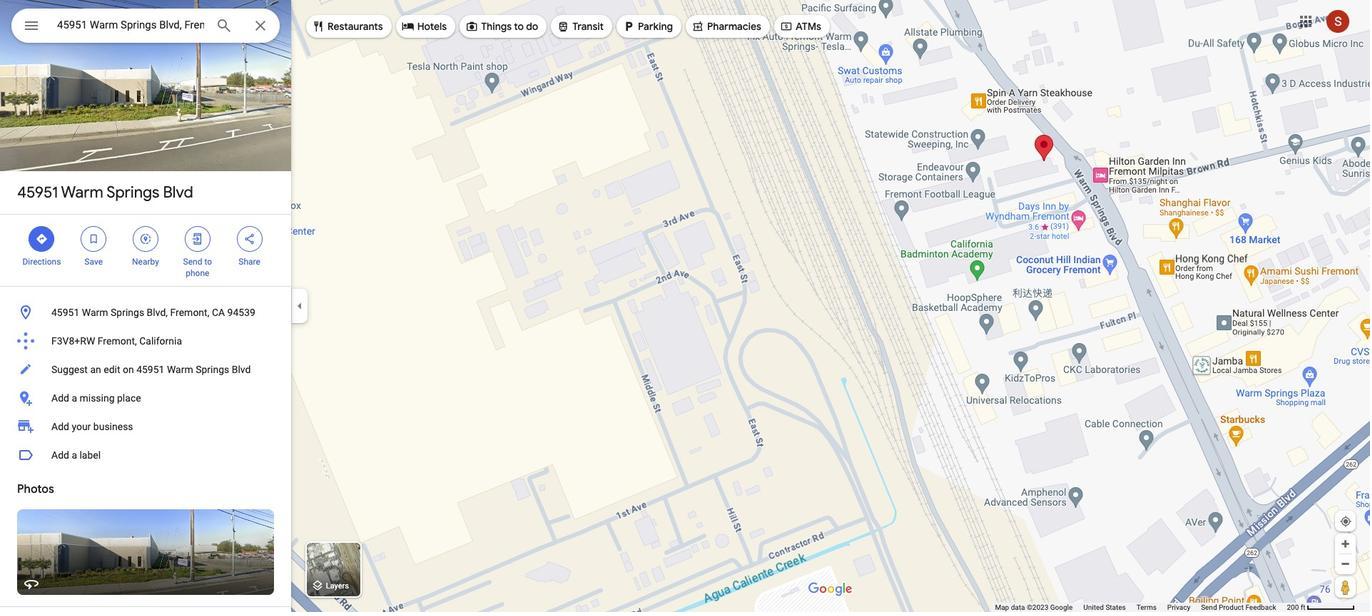 Task type: locate. For each thing, give the bounding box(es) containing it.
 atms
[[780, 19, 822, 34]]

a left missing
[[72, 393, 77, 404]]

45951 for 45951 warm springs blvd, fremont, ca 94539
[[51, 307, 79, 318]]

200
[[1287, 604, 1299, 612]]

zoom out image
[[1341, 559, 1351, 570]]

to
[[514, 20, 524, 33], [204, 257, 212, 267]]

add a missing place button
[[0, 384, 291, 413]]

0 vertical spatial to
[[514, 20, 524, 33]]

200 ft button
[[1287, 604, 1356, 612]]

f3v8+rw
[[51, 336, 95, 347]]

1 horizontal spatial blvd
[[232, 364, 251, 375]]

product
[[1219, 604, 1244, 612]]

suggest an edit on 45951 warm springs blvd
[[51, 364, 251, 375]]

springs for blvd,
[[111, 307, 144, 318]]


[[243, 231, 256, 247]]

0 vertical spatial fremont,
[[170, 307, 209, 318]]

your
[[72, 421, 91, 433]]

add for add your business
[[51, 421, 69, 433]]

1 vertical spatial a
[[72, 450, 77, 461]]

send left product
[[1202, 604, 1217, 612]]

a inside add a label button
[[72, 450, 77, 461]]

fremont,
[[170, 307, 209, 318], [98, 336, 137, 347]]

2 vertical spatial add
[[51, 450, 69, 461]]

 button
[[11, 9, 51, 46]]

fremont, inside 45951 warm springs blvd, fremont, ca 94539 button
[[170, 307, 209, 318]]

0 horizontal spatial blvd
[[163, 183, 193, 203]]

nearby
[[132, 257, 159, 267]]

parking
[[638, 20, 673, 33]]

None field
[[57, 16, 204, 34]]

45951 Warm Springs Blvd, Fremont, CA 94539 field
[[11, 9, 280, 43]]

footer
[[995, 603, 1287, 612]]

send for send product feedback
[[1202, 604, 1217, 612]]

94539
[[227, 307, 255, 318]]

pharmacies
[[707, 20, 762, 33]]

1 horizontal spatial fremont,
[[170, 307, 209, 318]]

google
[[1051, 604, 1073, 612]]

send inside send to phone
[[183, 257, 202, 267]]

add
[[51, 393, 69, 404], [51, 421, 69, 433], [51, 450, 69, 461]]

fremont, left ca
[[170, 307, 209, 318]]

feedback
[[1246, 604, 1277, 612]]


[[35, 231, 48, 247]]

a left label
[[72, 450, 77, 461]]

suggest an edit on 45951 warm springs blvd button
[[0, 355, 291, 384]]

warm up "f3v8+rw fremont, california"
[[82, 307, 108, 318]]

blvd down the 94539
[[232, 364, 251, 375]]

1 vertical spatial fremont,
[[98, 336, 137, 347]]

map data ©2023 google
[[995, 604, 1073, 612]]

send for send to phone
[[183, 257, 202, 267]]

add left label
[[51, 450, 69, 461]]

united
[[1084, 604, 1104, 612]]

footer containing map data ©2023 google
[[995, 603, 1287, 612]]

send
[[183, 257, 202, 267], [1202, 604, 1217, 612]]

0 vertical spatial blvd
[[163, 183, 193, 203]]

google maps element
[[0, 0, 1371, 612]]

add a label button
[[0, 441, 291, 470]]

0 horizontal spatial fremont,
[[98, 336, 137, 347]]

0 vertical spatial 45951
[[17, 183, 58, 203]]

warm
[[61, 183, 103, 203], [82, 307, 108, 318], [167, 364, 193, 375]]

missing
[[80, 393, 115, 404]]

add a missing place
[[51, 393, 141, 404]]

 hotels
[[402, 19, 447, 34]]

springs
[[106, 183, 160, 203], [111, 307, 144, 318], [196, 364, 229, 375]]

a
[[72, 393, 77, 404], [72, 450, 77, 461]]

privacy button
[[1168, 603, 1191, 612]]

on
[[123, 364, 134, 375]]

warm down california in the left of the page
[[167, 364, 193, 375]]

1 horizontal spatial to
[[514, 20, 524, 33]]

0 vertical spatial springs
[[106, 183, 160, 203]]

3 add from the top
[[51, 450, 69, 461]]

privacy
[[1168, 604, 1191, 612]]

 things to do
[[466, 19, 538, 34]]

0 vertical spatial send
[[183, 257, 202, 267]]

45951 warm springs blvd, fremont, ca 94539 button
[[0, 298, 291, 327]]

1 add from the top
[[51, 393, 69, 404]]

label
[[80, 450, 101, 461]]

springs up the 
[[106, 183, 160, 203]]

add down suggest on the left bottom of the page
[[51, 393, 69, 404]]

save
[[84, 257, 103, 267]]

45951 up f3v8+rw
[[51, 307, 79, 318]]

send inside send product feedback button
[[1202, 604, 1217, 612]]

1 vertical spatial 45951
[[51, 307, 79, 318]]

fremont, up edit
[[98, 336, 137, 347]]

1 vertical spatial send
[[1202, 604, 1217, 612]]

2 vertical spatial warm
[[167, 364, 193, 375]]

springs left blvd,
[[111, 307, 144, 318]]

springs down ca
[[196, 364, 229, 375]]

google account: sheryl atherton  
(sheryl.atherton@adept.ai) image
[[1327, 10, 1350, 33]]

to left do
[[514, 20, 524, 33]]

2 a from the top
[[72, 450, 77, 461]]

0 horizontal spatial to
[[204, 257, 212, 267]]

 pharmacies
[[692, 19, 762, 34]]

45951 right "on"
[[136, 364, 165, 375]]

blvd
[[163, 183, 193, 203], [232, 364, 251, 375]]


[[23, 16, 40, 36]]

do
[[526, 20, 538, 33]]

warm up 
[[61, 183, 103, 203]]

200 ft
[[1287, 604, 1306, 612]]

45951
[[17, 183, 58, 203], [51, 307, 79, 318], [136, 364, 165, 375]]

0 vertical spatial add
[[51, 393, 69, 404]]

atms
[[796, 20, 822, 33]]

1 vertical spatial warm
[[82, 307, 108, 318]]

united states
[[1084, 604, 1126, 612]]

a inside add a missing place button
[[72, 393, 77, 404]]

1 horizontal spatial send
[[1202, 604, 1217, 612]]

1 vertical spatial to
[[204, 257, 212, 267]]

business
[[93, 421, 133, 433]]

45951 for 45951 warm springs blvd
[[17, 183, 58, 203]]

0 horizontal spatial send
[[183, 257, 202, 267]]

1 a from the top
[[72, 393, 77, 404]]


[[466, 19, 478, 34]]

0 vertical spatial a
[[72, 393, 77, 404]]

to up phone at the left
[[204, 257, 212, 267]]

1 vertical spatial springs
[[111, 307, 144, 318]]

1 vertical spatial add
[[51, 421, 69, 433]]

2 add from the top
[[51, 421, 69, 433]]

0 vertical spatial warm
[[61, 183, 103, 203]]

blvd up 
[[163, 183, 193, 203]]

45951 up 
[[17, 183, 58, 203]]

add left "your"
[[51, 421, 69, 433]]

blvd inside button
[[232, 364, 251, 375]]

add for add a label
[[51, 450, 69, 461]]

f3v8+rw fremont, california
[[51, 336, 182, 347]]

1 vertical spatial blvd
[[232, 364, 251, 375]]

send up phone at the left
[[183, 257, 202, 267]]

add for add a missing place
[[51, 393, 69, 404]]

a for missing
[[72, 393, 77, 404]]


[[87, 231, 100, 247]]



Task type: vqa. For each thing, say whether or not it's contained in the screenshot.


Task type: describe. For each thing, give the bounding box(es) containing it.
send product feedback
[[1202, 604, 1277, 612]]

 parking
[[623, 19, 673, 34]]

 restaurants
[[312, 19, 383, 34]]

to inside send to phone
[[204, 257, 212, 267]]

phone
[[186, 268, 209, 278]]

things
[[481, 20, 512, 33]]

 search field
[[11, 9, 280, 46]]

directions
[[22, 257, 61, 267]]


[[557, 19, 570, 34]]

show your location image
[[1340, 515, 1353, 528]]

layers
[[326, 582, 349, 591]]

warm for 45951 warm springs blvd, fremont, ca 94539
[[82, 307, 108, 318]]


[[139, 231, 152, 247]]

45951 warm springs blvd
[[17, 183, 193, 203]]

ft
[[1301, 604, 1306, 612]]

show street view coverage image
[[1336, 577, 1356, 598]]

collapse side panel image
[[292, 298, 308, 314]]

california
[[139, 336, 182, 347]]

footer inside google maps element
[[995, 603, 1287, 612]]

a for label
[[72, 450, 77, 461]]

add your business
[[51, 421, 133, 433]]

©2023
[[1027, 604, 1049, 612]]

2 vertical spatial 45951
[[136, 364, 165, 375]]


[[623, 19, 635, 34]]


[[780, 19, 793, 34]]

add a label
[[51, 450, 101, 461]]

photos
[[17, 483, 54, 497]]

united states button
[[1084, 603, 1126, 612]]

warm for 45951 warm springs blvd
[[61, 183, 103, 203]]

terms button
[[1137, 603, 1157, 612]]

restaurants
[[328, 20, 383, 33]]


[[402, 19, 415, 34]]

edit
[[104, 364, 120, 375]]

springs for blvd
[[106, 183, 160, 203]]

45951 warm springs blvd, fremont, ca 94539
[[51, 307, 255, 318]]

hotels
[[417, 20, 447, 33]]

data
[[1011, 604, 1025, 612]]


[[312, 19, 325, 34]]

share
[[239, 257, 260, 267]]

suggest
[[51, 364, 88, 375]]

transit
[[573, 20, 604, 33]]

terms
[[1137, 604, 1157, 612]]

blvd,
[[147, 307, 168, 318]]

none field inside 45951 warm springs blvd, fremont, ca 94539 field
[[57, 16, 204, 34]]

send product feedback button
[[1202, 603, 1277, 612]]

 transit
[[557, 19, 604, 34]]


[[191, 231, 204, 247]]

an
[[90, 364, 101, 375]]

2 vertical spatial springs
[[196, 364, 229, 375]]

to inside the  things to do
[[514, 20, 524, 33]]

place
[[117, 393, 141, 404]]

f3v8+rw fremont, california button
[[0, 327, 291, 355]]


[[692, 19, 705, 34]]

add your business link
[[0, 413, 291, 441]]

ca
[[212, 307, 225, 318]]

map
[[995, 604, 1010, 612]]

zoom in image
[[1341, 539, 1351, 550]]

fremont, inside f3v8+rw fremont, california button
[[98, 336, 137, 347]]

actions for 45951 warm springs blvd region
[[0, 215, 291, 286]]

45951 warm springs blvd main content
[[0, 0, 291, 612]]

states
[[1106, 604, 1126, 612]]

send to phone
[[183, 257, 212, 278]]



